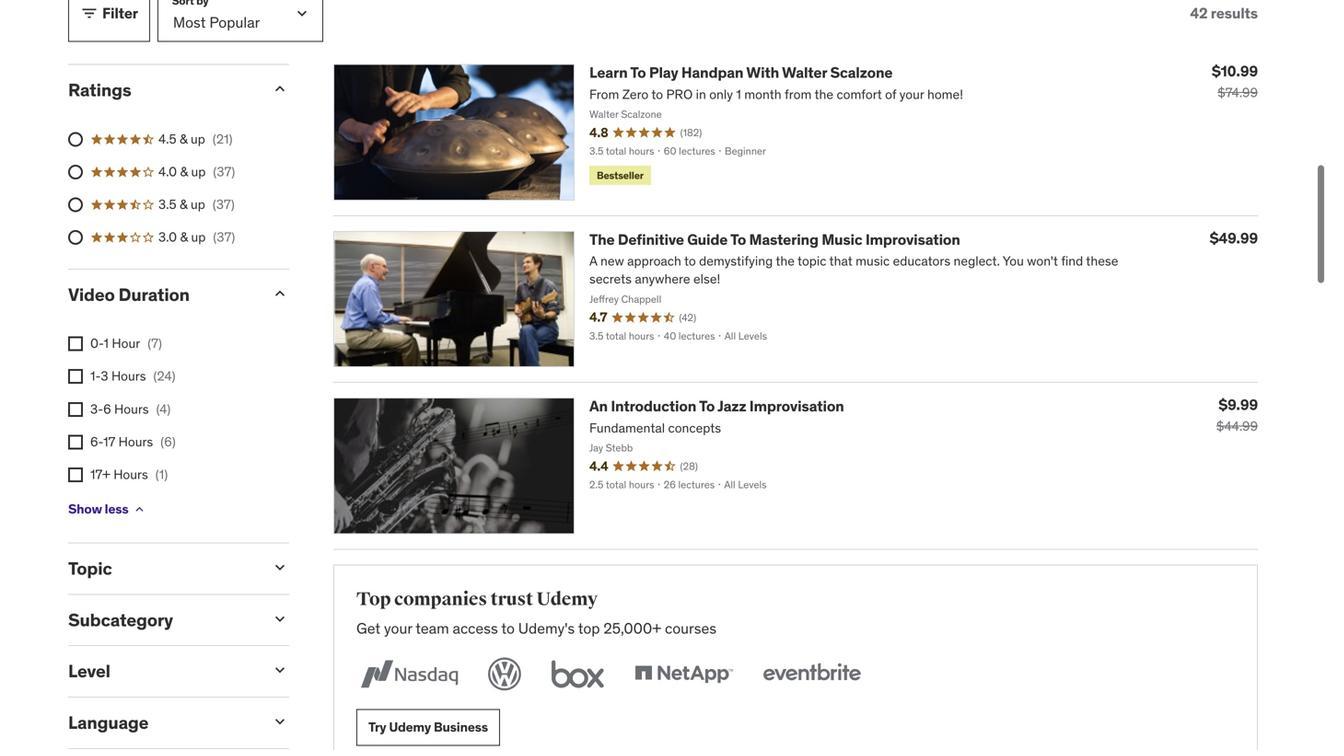 Task type: vqa. For each thing, say whether or not it's contained in the screenshot.
MySQL
no



Task type: describe. For each thing, give the bounding box(es) containing it.
ratings button
[[68, 79, 256, 101]]

small image for subcategory
[[271, 610, 289, 629]]

hours right 17+
[[114, 467, 148, 483]]

nasdaq image
[[356, 654, 462, 695]]

3
[[101, 368, 108, 385]]

42 results
[[1191, 4, 1258, 23]]

top
[[356, 589, 391, 611]]

an introduction to jazz improvisation
[[590, 397, 844, 416]]

25,000+
[[604, 620, 662, 638]]

duration
[[119, 284, 190, 306]]

hours for 3-6 hours
[[114, 401, 149, 418]]

1-
[[90, 368, 101, 385]]

$10.99
[[1212, 62, 1258, 81]]

walter
[[782, 63, 827, 82]]

try
[[368, 719, 386, 736]]

(37) for 3.5 & up (37)
[[213, 196, 235, 213]]

less
[[105, 501, 129, 518]]

xsmall image for 0-
[[68, 337, 83, 352]]

an introduction to jazz improvisation link
[[590, 397, 844, 416]]

0-1 hour (7)
[[90, 335, 162, 352]]

handpan
[[682, 63, 744, 82]]

(24)
[[153, 368, 175, 385]]

level
[[68, 661, 110, 683]]

hours for 6-17 hours
[[119, 434, 153, 450]]

ratings
[[68, 79, 131, 101]]

play
[[649, 63, 679, 82]]

with
[[747, 63, 779, 82]]

xsmall image for 6-
[[68, 435, 83, 450]]

eventbrite image
[[759, 654, 865, 695]]

small image for topic
[[271, 559, 289, 577]]

the definitive guide to mastering music improvisation link
[[590, 230, 961, 249]]

up for 4.0 & up
[[191, 164, 206, 180]]

42
[[1191, 4, 1208, 23]]

4.0 & up (37)
[[158, 164, 235, 180]]

xsmall image for 1-
[[68, 370, 83, 384]]

subcategory
[[68, 609, 173, 631]]

try udemy business
[[368, 719, 488, 736]]

scalzone
[[830, 63, 893, 82]]

filter
[[102, 4, 138, 23]]

show less button
[[68, 492, 147, 528]]

language button
[[68, 712, 256, 734]]

get
[[356, 620, 381, 638]]

jazz
[[718, 397, 747, 416]]

an
[[590, 397, 608, 416]]

mastering
[[749, 230, 819, 249]]

xsmall image for 17+
[[68, 468, 83, 483]]

top companies trust udemy get your team access to udemy's top 25,000+ courses
[[356, 589, 717, 638]]

team
[[416, 620, 449, 638]]

3-
[[90, 401, 103, 418]]

1-3 hours (24)
[[90, 368, 175, 385]]

trust
[[491, 589, 533, 611]]

definitive
[[618, 230, 684, 249]]

small image for level
[[271, 662, 289, 680]]

up for 3.5 & up
[[191, 196, 205, 213]]

hour
[[112, 335, 140, 352]]

& for 3.0
[[180, 229, 188, 246]]

results
[[1211, 4, 1258, 23]]

introduction
[[611, 397, 697, 416]]

the
[[590, 230, 615, 249]]

topic button
[[68, 558, 256, 580]]

video
[[68, 284, 115, 306]]

$9.99
[[1219, 396, 1258, 415]]

1 horizontal spatial improvisation
[[866, 230, 961, 249]]

1
[[104, 335, 109, 352]]

17
[[103, 434, 115, 450]]

learn to play handpan with walter scalzone link
[[590, 63, 893, 82]]

business
[[434, 719, 488, 736]]

learn to play handpan with walter scalzone
[[590, 63, 893, 82]]

$44.99
[[1217, 418, 1258, 435]]

17+ hours (1)
[[90, 467, 168, 483]]

0 horizontal spatial to
[[630, 63, 646, 82]]

$9.99 $44.99
[[1217, 396, 1258, 435]]

1 vertical spatial to
[[731, 230, 746, 249]]

xsmall image for 3-
[[68, 402, 83, 417]]



Task type: locate. For each thing, give the bounding box(es) containing it.
up left (21)
[[191, 131, 205, 147]]

music
[[822, 230, 863, 249]]

1 & from the top
[[180, 131, 188, 147]]

access
[[453, 620, 498, 638]]

0 vertical spatial xsmall image
[[68, 370, 83, 384]]

0 horizontal spatial udemy
[[389, 719, 431, 736]]

show less
[[68, 501, 129, 518]]

3.0 & up (37)
[[158, 229, 235, 246]]

xsmall image left 17+
[[68, 468, 83, 483]]

2 vertical spatial (37)
[[213, 229, 235, 246]]

0 horizontal spatial improvisation
[[750, 397, 844, 416]]

udemy
[[537, 589, 598, 611], [389, 719, 431, 736]]

up
[[191, 131, 205, 147], [191, 164, 206, 180], [191, 196, 205, 213], [191, 229, 206, 246]]

(21)
[[213, 131, 233, 147]]

2 vertical spatial to
[[699, 397, 715, 416]]

up for 4.5 & up
[[191, 131, 205, 147]]

0 vertical spatial small image
[[271, 284, 289, 303]]

3 xsmall image from the top
[[68, 468, 83, 483]]

4 up from the top
[[191, 229, 206, 246]]

(6)
[[160, 434, 176, 450]]

small image for ratings
[[271, 80, 289, 98]]

up right 4.0 on the left of page
[[191, 164, 206, 180]]

$74.99
[[1218, 84, 1258, 101]]

hours right 6
[[114, 401, 149, 418]]

to left 'jazz'
[[699, 397, 715, 416]]

1 vertical spatial xsmall image
[[68, 435, 83, 450]]

(37) down (21)
[[213, 164, 235, 180]]

(1)
[[155, 467, 168, 483]]

17+
[[90, 467, 110, 483]]

0 vertical spatial udemy
[[537, 589, 598, 611]]

xsmall image left '0-'
[[68, 337, 83, 352]]

2 & from the top
[[180, 164, 188, 180]]

udemy right try
[[389, 719, 431, 736]]

6
[[103, 401, 111, 418]]

(4)
[[156, 401, 171, 418]]

$10.99 $74.99
[[1212, 62, 1258, 101]]

small image
[[80, 4, 99, 23], [271, 80, 289, 98], [271, 610, 289, 629], [271, 662, 289, 680]]

1 vertical spatial improvisation
[[750, 397, 844, 416]]

& right 3.5 on the left top
[[180, 196, 188, 213]]

(37) up "3.0 & up (37)"
[[213, 196, 235, 213]]

3.5 & up (37)
[[158, 196, 235, 213]]

1 up from the top
[[191, 131, 205, 147]]

netapp image
[[631, 654, 737, 695]]

xsmall image
[[68, 370, 83, 384], [68, 435, 83, 450], [68, 468, 83, 483]]

1 vertical spatial (37)
[[213, 196, 235, 213]]

$49.99
[[1210, 229, 1258, 248]]

2 vertical spatial xsmall image
[[68, 468, 83, 483]]

0 vertical spatial xsmall image
[[68, 337, 83, 352]]

language
[[68, 712, 149, 734]]

2 vertical spatial small image
[[271, 713, 289, 731]]

volkswagen image
[[485, 654, 525, 695]]

filter button
[[68, 0, 150, 42]]

2 horizontal spatial to
[[731, 230, 746, 249]]

2 small image from the top
[[271, 559, 289, 577]]

hours
[[111, 368, 146, 385], [114, 401, 149, 418], [119, 434, 153, 450], [114, 467, 148, 483]]

xsmall image left 1-
[[68, 370, 83, 384]]

udemy up udemy's
[[537, 589, 598, 611]]

0 vertical spatial to
[[630, 63, 646, 82]]

6-
[[90, 434, 103, 450]]

4 & from the top
[[180, 229, 188, 246]]

(37) for 3.0 & up (37)
[[213, 229, 235, 246]]

companies
[[394, 589, 487, 611]]

4.0
[[158, 164, 177, 180]]

your
[[384, 620, 412, 638]]

udemy inside the try udemy business "link"
[[389, 719, 431, 736]]

topic
[[68, 558, 112, 580]]

small image for video duration
[[271, 284, 289, 303]]

& right 3.0
[[180, 229, 188, 246]]

improvisation
[[866, 230, 961, 249], [750, 397, 844, 416]]

& for 3.5
[[180, 196, 188, 213]]

video duration
[[68, 284, 190, 306]]

3 small image from the top
[[271, 713, 289, 731]]

4.5
[[158, 131, 177, 147]]

(7)
[[148, 335, 162, 352]]

small image inside filter button
[[80, 4, 99, 23]]

show
[[68, 501, 102, 518]]

to right guide
[[731, 230, 746, 249]]

0 vertical spatial improvisation
[[866, 230, 961, 249]]

(37) down 3.5 & up (37)
[[213, 229, 235, 246]]

xsmall image right less
[[132, 503, 147, 517]]

to left play
[[630, 63, 646, 82]]

small image for language
[[271, 713, 289, 731]]

& right 4.5
[[180, 131, 188, 147]]

1 horizontal spatial udemy
[[537, 589, 598, 611]]

xsmall image left the 3-
[[68, 402, 83, 417]]

1 horizontal spatial to
[[699, 397, 715, 416]]

xsmall image left 6-
[[68, 435, 83, 450]]

to
[[501, 620, 515, 638]]

2 up from the top
[[191, 164, 206, 180]]

& right 4.0 on the left of page
[[180, 164, 188, 180]]

the definitive guide to mastering music improvisation
[[590, 230, 961, 249]]

3 & from the top
[[180, 196, 188, 213]]

6-17 hours (6)
[[90, 434, 176, 450]]

guide
[[687, 230, 728, 249]]

udemy inside "top companies trust udemy get your team access to udemy's top 25,000+ courses"
[[537, 589, 598, 611]]

improvisation right music
[[866, 230, 961, 249]]

&
[[180, 131, 188, 147], [180, 164, 188, 180], [180, 196, 188, 213], [180, 229, 188, 246]]

1 vertical spatial udemy
[[389, 719, 431, 736]]

0 vertical spatial (37)
[[213, 164, 235, 180]]

42 results status
[[1191, 4, 1258, 23]]

learn
[[590, 63, 628, 82]]

courses
[[665, 620, 717, 638]]

udemy's
[[518, 620, 575, 638]]

video duration button
[[68, 284, 256, 306]]

& for 4.0
[[180, 164, 188, 180]]

hours for 1-3 hours
[[111, 368, 146, 385]]

1 vertical spatial xsmall image
[[68, 402, 83, 417]]

(37) for 4.0 & up (37)
[[213, 164, 235, 180]]

level button
[[68, 661, 256, 683]]

hours right 3
[[111, 368, 146, 385]]

2 vertical spatial xsmall image
[[132, 503, 147, 517]]

3 up from the top
[[191, 196, 205, 213]]

4.5 & up (21)
[[158, 131, 233, 147]]

up right 3.0
[[191, 229, 206, 246]]

0-
[[90, 335, 104, 352]]

3.0
[[158, 229, 177, 246]]

2 xsmall image from the top
[[68, 435, 83, 450]]

up right 3.5 on the left top
[[191, 196, 205, 213]]

improvisation right 'jazz'
[[750, 397, 844, 416]]

xsmall image
[[68, 337, 83, 352], [68, 402, 83, 417], [132, 503, 147, 517]]

1 vertical spatial small image
[[271, 559, 289, 577]]

3-6 hours (4)
[[90, 401, 171, 418]]

to
[[630, 63, 646, 82], [731, 230, 746, 249], [699, 397, 715, 416]]

subcategory button
[[68, 609, 256, 631]]

3.5
[[158, 196, 177, 213]]

1 small image from the top
[[271, 284, 289, 303]]

& for 4.5
[[180, 131, 188, 147]]

small image
[[271, 284, 289, 303], [271, 559, 289, 577], [271, 713, 289, 731]]

top
[[578, 620, 600, 638]]

hours right 17 at the bottom
[[119, 434, 153, 450]]

try udemy business link
[[356, 710, 500, 747]]

1 xsmall image from the top
[[68, 370, 83, 384]]

up for 3.0 & up
[[191, 229, 206, 246]]

(37)
[[213, 164, 235, 180], [213, 196, 235, 213], [213, 229, 235, 246]]

box image
[[547, 654, 609, 695]]

xsmall image inside show less button
[[132, 503, 147, 517]]



